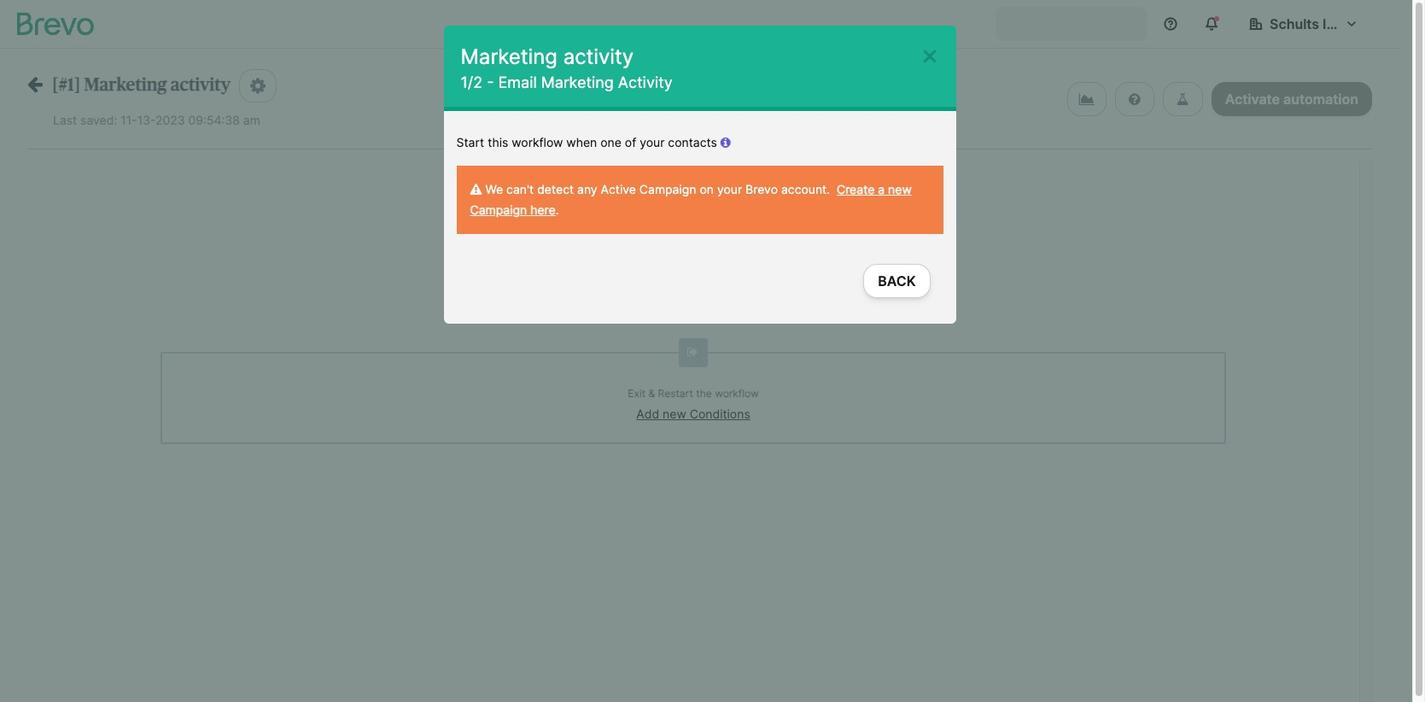 Task type: vqa. For each thing, say whether or not it's contained in the screenshot.
ACTIVATE AUTOMATION button
no



Task type: locate. For each thing, give the bounding box(es) containing it.
any
[[578, 182, 598, 196]]

1 vertical spatial add
[[637, 407, 660, 421]]

conditions
[[690, 407, 751, 421]]

1 horizontal spatial activity
[[564, 44, 634, 69]]

1 horizontal spatial new
[[889, 182, 912, 196]]

your right on on the top of page
[[718, 182, 743, 196]]

activity up 09:54:38
[[171, 76, 231, 94]]

marketing activity 1/2 - email marketing activity
[[461, 44, 673, 92]]

campaign
[[640, 182, 697, 196], [470, 202, 527, 217]]

create a new campaign here
[[470, 182, 912, 217]]

1 vertical spatial workflow
[[715, 387, 759, 400]]

schults inc button
[[1236, 7, 1373, 41]]

add down the &
[[637, 407, 660, 421]]

this
[[488, 135, 509, 149]]

your
[[640, 135, 665, 149], [718, 182, 743, 196]]

new down restart
[[663, 407, 687, 421]]

&
[[649, 387, 655, 400]]

activity up activity
[[564, 44, 634, 69]]

0 horizontal spatial campaign
[[470, 202, 527, 217]]

1/2
[[461, 74, 483, 92]]

info circle image
[[721, 137, 731, 149]]

new
[[889, 182, 912, 196], [663, 407, 687, 421]]

campaign down 'we'
[[470, 202, 527, 217]]

11-
[[121, 113, 137, 127]]

cog image
[[250, 77, 266, 95]]

-
[[487, 74, 494, 92]]

0 horizontal spatial activity
[[171, 76, 231, 94]]

[#1]
[[52, 76, 80, 94]]

×
[[921, 38, 939, 71]]

question circle image
[[1130, 92, 1141, 106]]

workflow
[[512, 135, 563, 149], [715, 387, 759, 400]]

activity
[[564, 44, 634, 69], [171, 76, 231, 94]]

0 horizontal spatial new
[[663, 407, 687, 421]]

add an entry point
[[649, 227, 739, 240]]

add inside exit & restart the workflow add new conditions
[[637, 407, 660, 421]]

restart
[[658, 387, 694, 400]]

09:54:38
[[188, 113, 240, 127]]

add left an
[[649, 227, 668, 240]]

1 vertical spatial new
[[663, 407, 687, 421]]

new inside exit & restart the workflow add new conditions
[[663, 407, 687, 421]]

× form
[[444, 26, 956, 324]]

2023
[[156, 113, 185, 127]]

saved:
[[80, 113, 117, 127]]

flask image
[[1177, 92, 1190, 106]]

inc
[[1323, 15, 1343, 32]]

.
[[556, 202, 559, 217]]

detect
[[537, 182, 574, 196]]

0 vertical spatial your
[[640, 135, 665, 149]]

campaign left on on the top of page
[[640, 182, 697, 196]]

campaign inside create a new campaign here
[[470, 202, 527, 217]]

1 vertical spatial your
[[718, 182, 743, 196]]

0 vertical spatial campaign
[[640, 182, 697, 196]]

[#1]                             marketing activity
[[52, 76, 231, 94]]

your right of
[[640, 135, 665, 149]]

a
[[878, 182, 885, 196]]

0 vertical spatial workflow
[[512, 135, 563, 149]]

add
[[649, 227, 668, 240], [637, 407, 660, 421]]

1 horizontal spatial workflow
[[715, 387, 759, 400]]

0 horizontal spatial workflow
[[512, 135, 563, 149]]

schults
[[1270, 15, 1320, 32]]

0 vertical spatial activity
[[564, 44, 634, 69]]

when
[[567, 135, 597, 149]]

new right the a
[[889, 182, 912, 196]]

on
[[700, 182, 714, 196]]

workflow right this
[[512, 135, 563, 149]]

1 vertical spatial campaign
[[470, 202, 527, 217]]

schults inc
[[1270, 15, 1343, 32]]

marketing
[[461, 44, 558, 69], [541, 74, 614, 92], [84, 76, 167, 94]]

1 vertical spatial activity
[[171, 76, 231, 94]]

add new conditions link
[[637, 407, 751, 421]]

arrow left image
[[27, 75, 43, 93]]

0 vertical spatial new
[[889, 182, 912, 196]]

workflow up conditions
[[715, 387, 759, 400]]



Task type: describe. For each thing, give the bounding box(es) containing it.
create a new campaign here link
[[470, 182, 912, 217]]

back button
[[864, 264, 931, 298]]

can't
[[507, 182, 534, 196]]

the
[[696, 387, 712, 400]]

marketing up 11-
[[84, 76, 167, 94]]

exclamation triangle image
[[470, 184, 482, 196]]

0 horizontal spatial your
[[640, 135, 665, 149]]

last saved: 11-13-2023 09:54:38 am
[[53, 113, 260, 127]]

1 horizontal spatial campaign
[[640, 182, 697, 196]]

exit
[[628, 387, 646, 400]]

we can't detect any active campaign on your brevo account.
[[482, 182, 837, 196]]

exit & restart the workflow add new conditions
[[628, 387, 759, 421]]

one
[[601, 135, 622, 149]]

start this workflow when one of your contacts
[[457, 135, 721, 149]]

× button
[[921, 38, 939, 71]]

brevo
[[746, 182, 778, 196]]

marketing up when
[[541, 74, 614, 92]]

workflow inside exit & restart the workflow add new conditions
[[715, 387, 759, 400]]

of
[[625, 135, 637, 149]]

here
[[531, 202, 556, 217]]

back
[[878, 273, 916, 290]]

am
[[243, 113, 260, 127]]

contacts
[[668, 135, 717, 149]]

account.
[[782, 182, 830, 196]]

activity inside marketing activity 1/2 - email marketing activity
[[564, 44, 634, 69]]

13-
[[137, 113, 156, 127]]

marketing up the "email"
[[461, 44, 558, 69]]

an
[[671, 227, 683, 240]]

last
[[53, 113, 77, 127]]

start
[[457, 135, 485, 149]]

new inside create a new campaign here
[[889, 182, 912, 196]]

entry
[[686, 227, 711, 240]]

activity
[[618, 74, 673, 92]]

point
[[714, 227, 739, 240]]

area chart image
[[1080, 92, 1095, 106]]

create
[[837, 182, 875, 196]]

0 vertical spatial add
[[649, 227, 668, 240]]

1 horizontal spatial your
[[718, 182, 743, 196]]

email
[[499, 74, 537, 92]]

we
[[486, 182, 503, 196]]

[#1]                             marketing activity link
[[27, 75, 231, 94]]

workflow inside × 'form'
[[512, 135, 563, 149]]

active
[[601, 182, 636, 196]]



